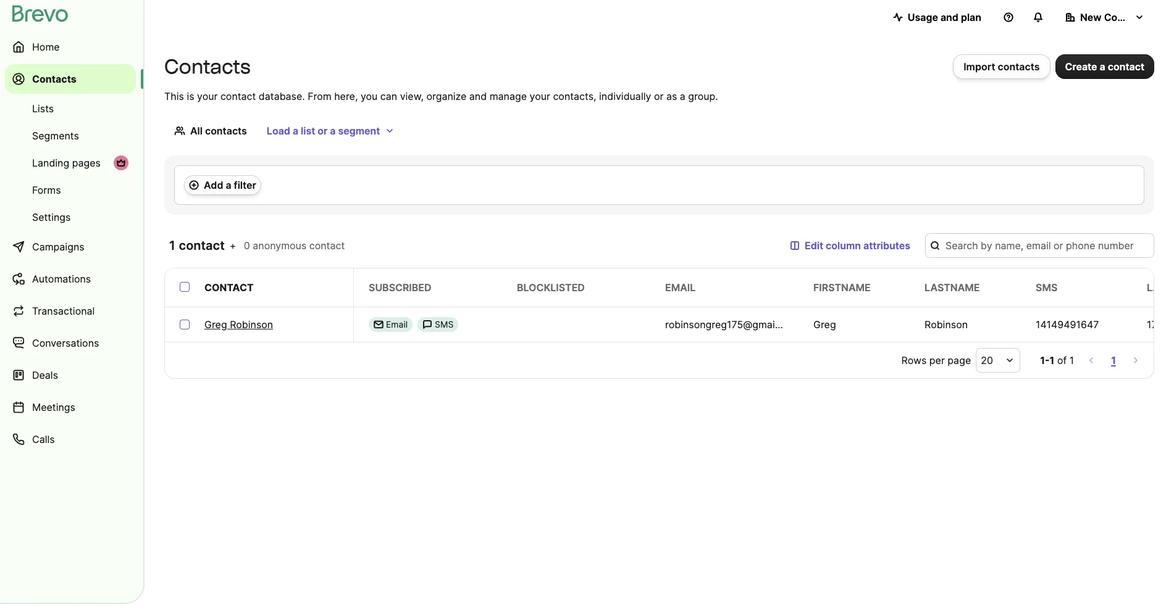 Task type: locate. For each thing, give the bounding box(es) containing it.
sms up 14149491647
[[1036, 282, 1057, 294]]

0 horizontal spatial or
[[318, 125, 328, 137]]

a inside button
[[226, 179, 231, 191]]

and left manage
[[469, 90, 487, 103]]

0 vertical spatial contacts
[[998, 61, 1040, 73]]

contact right create
[[1108, 61, 1144, 73]]

email
[[665, 282, 696, 294]]

0 horizontal spatial robinson
[[230, 319, 273, 331]]

subscribed
[[369, 282, 431, 294]]

page
[[948, 355, 971, 367]]

database.
[[259, 90, 305, 103]]

view,
[[400, 90, 424, 103]]

1 greg from the left
[[204, 319, 227, 331]]

sms
[[1036, 282, 1057, 294], [435, 319, 454, 330]]

contacts right import
[[998, 61, 1040, 73]]

1 horizontal spatial robinson
[[925, 319, 968, 331]]

left___c25ys image right email
[[422, 320, 432, 330]]

a
[[1100, 61, 1105, 73], [680, 90, 685, 103], [293, 125, 298, 137], [330, 125, 336, 137], [226, 179, 231, 191]]

or right 'list'
[[318, 125, 328, 137]]

campaigns
[[32, 241, 84, 253]]

contacts up is
[[164, 55, 251, 78]]

a left 'list'
[[293, 125, 298, 137]]

2 left___c25ys image from the left
[[422, 320, 432, 330]]

greg robinson link
[[204, 317, 273, 332]]

landing pages link
[[5, 151, 136, 175]]

1-1 of 1
[[1040, 355, 1074, 367]]

last 
[[1147, 282, 1174, 294]]

1 contact + 0 anonymous contact
[[169, 238, 345, 253]]

contact inside 1 contact + 0 anonymous contact
[[309, 240, 345, 252]]

a right create
[[1100, 61, 1105, 73]]

1 horizontal spatial and
[[941, 11, 958, 23]]

transactional link
[[5, 296, 136, 326]]

0 horizontal spatial greg
[[204, 319, 227, 331]]

1 horizontal spatial sms
[[1036, 282, 1057, 294]]

2 your from the left
[[530, 90, 550, 103]]

create a contact button
[[1055, 54, 1154, 79]]

0 vertical spatial and
[[941, 11, 958, 23]]

0
[[244, 240, 250, 252]]

1 vertical spatial sms
[[435, 319, 454, 330]]

greg for greg robinson
[[204, 319, 227, 331]]

blocklisted
[[517, 282, 585, 294]]

greg robinson
[[204, 319, 273, 331]]

or
[[654, 90, 664, 103], [318, 125, 328, 137]]

0 vertical spatial or
[[654, 90, 664, 103]]

import contacts
[[964, 61, 1040, 73]]

new
[[1080, 11, 1102, 23]]

0 horizontal spatial sms
[[435, 319, 454, 330]]

contact right anonymous
[[309, 240, 345, 252]]

0 horizontal spatial and
[[469, 90, 487, 103]]

sms right email
[[435, 319, 454, 330]]

of
[[1057, 355, 1067, 367]]

load
[[267, 125, 290, 137]]

add a filter button
[[184, 175, 261, 195]]

a for create a contact
[[1100, 61, 1105, 73]]

1 left___c25ys image from the left
[[374, 320, 384, 330]]

0 horizontal spatial your
[[197, 90, 218, 103]]

robinson
[[230, 319, 273, 331], [925, 319, 968, 331]]

forms
[[32, 184, 61, 196]]

0 horizontal spatial contacts
[[32, 73, 76, 85]]

robinson up per
[[925, 319, 968, 331]]

11-
[[1162, 319, 1174, 331]]

1 horizontal spatial left___c25ys image
[[422, 320, 432, 330]]

contact left +
[[179, 238, 225, 253]]

1
[[169, 238, 176, 253], [1050, 355, 1054, 367], [1070, 355, 1074, 367], [1111, 355, 1116, 367]]

a right as
[[680, 90, 685, 103]]

your
[[197, 90, 218, 103], [530, 90, 550, 103]]

robinson down the contact
[[230, 319, 273, 331]]

your right manage
[[530, 90, 550, 103]]

greg down the contact
[[204, 319, 227, 331]]

contacts up lists
[[32, 73, 76, 85]]

can
[[380, 90, 397, 103]]

contacts right all at top
[[205, 125, 247, 137]]

segments link
[[5, 124, 136, 148]]

contacts inside button
[[998, 61, 1040, 73]]

1 vertical spatial contacts
[[205, 125, 247, 137]]

rows
[[901, 355, 927, 367]]

left___c25ys image
[[374, 320, 384, 330], [422, 320, 432, 330]]

and
[[941, 11, 958, 23], [469, 90, 487, 103]]

create a contact
[[1065, 61, 1144, 73]]

1 inside "1" button
[[1111, 355, 1116, 367]]

1 horizontal spatial contacts
[[164, 55, 251, 78]]

lists link
[[5, 96, 136, 121]]

0 horizontal spatial left___c25ys image
[[374, 320, 384, 330]]

a for add a filter
[[226, 179, 231, 191]]

this is your contact database. from here, you can view, organize and manage your contacts, individually or as a group.
[[164, 90, 718, 103]]

your right is
[[197, 90, 218, 103]]

1 your from the left
[[197, 90, 218, 103]]

individually
[[599, 90, 651, 103]]

1 robinson from the left
[[230, 319, 273, 331]]

greg for greg
[[813, 319, 836, 331]]

1 horizontal spatial your
[[530, 90, 550, 103]]

1 horizontal spatial greg
[[813, 319, 836, 331]]

or left as
[[654, 90, 664, 103]]

edit column attributes
[[805, 240, 910, 252]]

greg down firstname on the top right
[[813, 319, 836, 331]]

home link
[[5, 32, 136, 62]]

manage
[[490, 90, 527, 103]]

1 vertical spatial and
[[469, 90, 487, 103]]

a inside button
[[1100, 61, 1105, 73]]

robinsongreg175@gmail.com
[[665, 319, 800, 331]]

add a filter
[[204, 179, 256, 191]]

1-
[[1040, 355, 1050, 367]]

last
[[1147, 282, 1173, 294]]

1 vertical spatial or
[[318, 125, 328, 137]]

1 horizontal spatial contacts
[[998, 61, 1040, 73]]

a right add
[[226, 179, 231, 191]]

2 greg from the left
[[813, 319, 836, 331]]

greg
[[204, 319, 227, 331], [813, 319, 836, 331]]

landing pages
[[32, 157, 101, 169]]

contact inside button
[[1108, 61, 1144, 73]]

left___c25ys image left email
[[374, 320, 384, 330]]

and left plan
[[941, 11, 958, 23]]

plan
[[961, 11, 981, 23]]

import
[[964, 61, 995, 73]]

contacts
[[998, 61, 1040, 73], [205, 125, 247, 137]]

import contacts button
[[953, 54, 1050, 79]]

20
[[981, 355, 993, 367]]

transactional
[[32, 305, 95, 317]]

email
[[386, 319, 408, 330]]

usage
[[908, 11, 938, 23]]

add
[[204, 179, 223, 191]]

meetings
[[32, 401, 75, 414]]

0 horizontal spatial contacts
[[205, 125, 247, 137]]

all contacts
[[190, 125, 247, 137]]



Task type: vqa. For each thing, say whether or not it's contained in the screenshot.
Choose
no



Task type: describe. For each thing, give the bounding box(es) containing it.
organize
[[426, 90, 466, 103]]

rows per page
[[901, 355, 971, 367]]

contacts for import contacts
[[998, 61, 1040, 73]]

conversations
[[32, 337, 99, 350]]

group.
[[688, 90, 718, 103]]

calls link
[[5, 425, 136, 455]]

contacts,
[[553, 90, 596, 103]]

edit column attributes button
[[780, 233, 920, 258]]

contact
[[204, 282, 254, 294]]

segment
[[338, 125, 380, 137]]

conversations link
[[5, 329, 136, 358]]

settings
[[32, 211, 71, 224]]

meetings link
[[5, 393, 136, 422]]

from
[[308, 90, 331, 103]]

per
[[929, 355, 945, 367]]

lastname
[[925, 282, 980, 294]]

segments
[[32, 130, 79, 142]]

list
[[301, 125, 315, 137]]

load a list or a segment
[[267, 125, 380, 137]]

14149491647
[[1036, 319, 1099, 331]]

campaigns link
[[5, 232, 136, 262]]

calls
[[32, 434, 55, 446]]

2 robinson from the left
[[925, 319, 968, 331]]

firstname
[[813, 282, 871, 294]]

left___rvooi image
[[116, 158, 126, 168]]

automations
[[32, 273, 91, 285]]

new company
[[1080, 11, 1150, 23]]

anonymous
[[253, 240, 307, 252]]

you
[[361, 90, 378, 103]]

+
[[230, 240, 236, 252]]

usage and plan
[[908, 11, 981, 23]]

filter
[[234, 179, 256, 191]]

1 button
[[1109, 352, 1118, 369]]

deals
[[32, 369, 58, 382]]

as
[[666, 90, 677, 103]]

pages
[[72, 157, 101, 169]]

landing
[[32, 157, 69, 169]]

1 horizontal spatial or
[[654, 90, 664, 103]]

20 button
[[976, 348, 1020, 373]]

forms link
[[5, 178, 136, 203]]

Search by name, email or phone number search field
[[925, 233, 1154, 258]]

contact up "all contacts"
[[220, 90, 256, 103]]

automations link
[[5, 264, 136, 294]]

new company button
[[1055, 5, 1154, 30]]

deals link
[[5, 361, 136, 390]]

this
[[164, 90, 184, 103]]

17-
[[1147, 319, 1162, 331]]

edit
[[805, 240, 823, 252]]

all
[[190, 125, 203, 137]]

company
[[1104, 11, 1150, 23]]

left___c25ys image for sms
[[422, 320, 432, 330]]

contacts link
[[5, 64, 136, 94]]

lists
[[32, 103, 54, 115]]

column
[[826, 240, 861, 252]]

or inside button
[[318, 125, 328, 137]]

usage and plan button
[[883, 5, 991, 30]]

home
[[32, 41, 60, 53]]

is
[[187, 90, 194, 103]]

left___c25ys image for email
[[374, 320, 384, 330]]

load a list or a segment button
[[257, 119, 405, 143]]

create
[[1065, 61, 1097, 73]]

and inside usage and plan button
[[941, 11, 958, 23]]

a for load a list or a segment
[[293, 125, 298, 137]]

a right 'list'
[[330, 125, 336, 137]]

attributes
[[863, 240, 910, 252]]

contacts for all contacts
[[205, 125, 247, 137]]

0 vertical spatial sms
[[1036, 282, 1057, 294]]

17-11-
[[1147, 319, 1174, 331]]

settings link
[[5, 205, 136, 230]]

here,
[[334, 90, 358, 103]]



